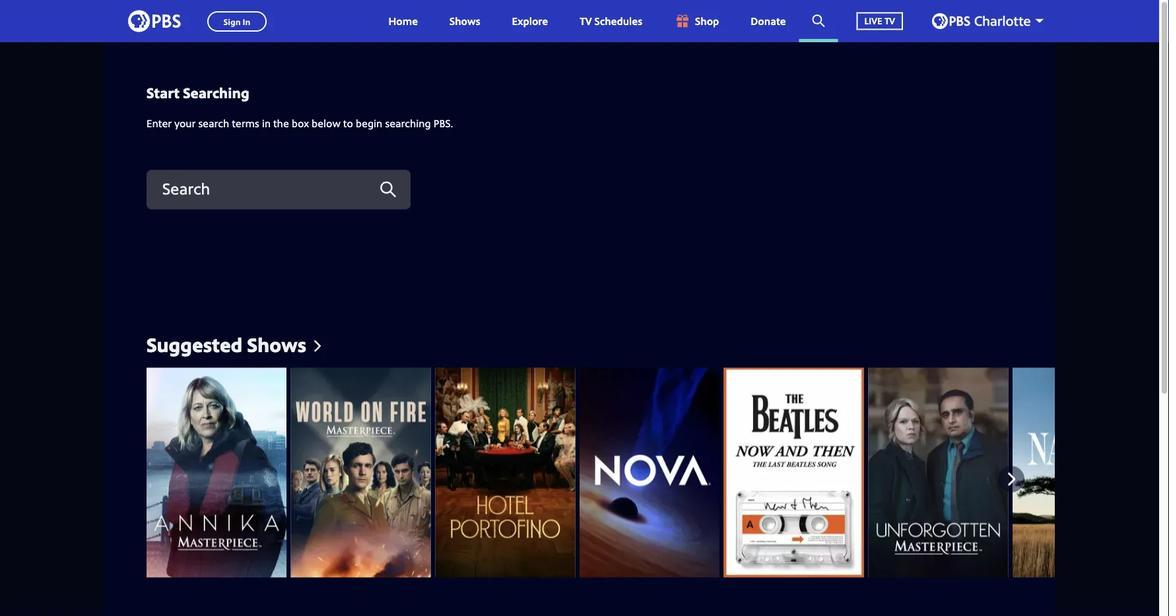 Task type: vqa. For each thing, say whether or not it's contained in the screenshot.
timezone: eastern
no



Task type: locate. For each thing, give the bounding box(es) containing it.
nova image
[[580, 368, 720, 578]]

box
[[292, 116, 309, 130]]

begin
[[356, 116, 383, 130]]

pbs.
[[434, 116, 453, 130]]

terms
[[232, 116, 259, 130]]

suggested
[[147, 331, 243, 358]]

tv
[[580, 14, 592, 28], [885, 15, 896, 27]]

annika image
[[147, 368, 287, 578]]

below
[[312, 116, 341, 130]]

search
[[198, 116, 229, 130]]

tv left schedules
[[580, 14, 592, 28]]

home link
[[376, 0, 431, 42]]

hotel portofino image
[[436, 368, 576, 578]]

now and then – the last beatles song (short film) image
[[724, 368, 864, 578]]

tv schedules
[[580, 14, 643, 28]]

searching
[[385, 116, 431, 130]]

the
[[273, 116, 289, 130]]

0 vertical spatial shows
[[450, 14, 481, 28]]

tv schedules link
[[567, 0, 656, 42]]

tv right the 'live'
[[885, 15, 896, 27]]

in
[[262, 116, 271, 130]]

shows
[[450, 14, 481, 28], [247, 331, 306, 358]]

searching
[[183, 83, 250, 102]]

pbs image
[[128, 6, 181, 36]]

live
[[865, 15, 883, 27]]

your
[[175, 116, 196, 130]]

live tv
[[865, 15, 896, 27]]

explore link
[[499, 0, 562, 42]]

0 horizontal spatial tv
[[580, 14, 592, 28]]

suggested shows
[[147, 331, 306, 358]]

1 vertical spatial shows
[[247, 331, 306, 358]]

0 horizontal spatial shows
[[247, 331, 306, 358]]

world on fire image
[[291, 368, 431, 578]]

1 horizontal spatial shows
[[450, 14, 481, 28]]



Task type: describe. For each thing, give the bounding box(es) containing it.
schedules
[[595, 14, 643, 28]]

explore
[[512, 14, 548, 28]]

suggested shows link
[[147, 331, 321, 358]]

donate
[[751, 14, 786, 28]]

shows link
[[437, 0, 494, 42]]

enter your search terms in the box below to begin searching pbs.
[[147, 116, 453, 130]]

start searching
[[147, 83, 250, 102]]

start
[[147, 83, 180, 102]]

shop link
[[661, 0, 733, 42]]

unforgotten image
[[869, 368, 1009, 578]]

Search search field
[[147, 170, 411, 210]]

shop
[[696, 14, 720, 28]]

donate link
[[738, 0, 800, 42]]

enter
[[147, 116, 172, 130]]

pbs charlotte image
[[933, 13, 1031, 29]]

to
[[343, 116, 353, 130]]

tv inside "link"
[[580, 14, 592, 28]]

home
[[389, 14, 418, 28]]

live tv link
[[844, 0, 917, 42]]

nature image
[[1013, 368, 1153, 578]]

1 horizontal spatial tv
[[885, 15, 896, 27]]

next slide image
[[1002, 467, 1022, 493]]

search image
[[813, 15, 825, 27]]



